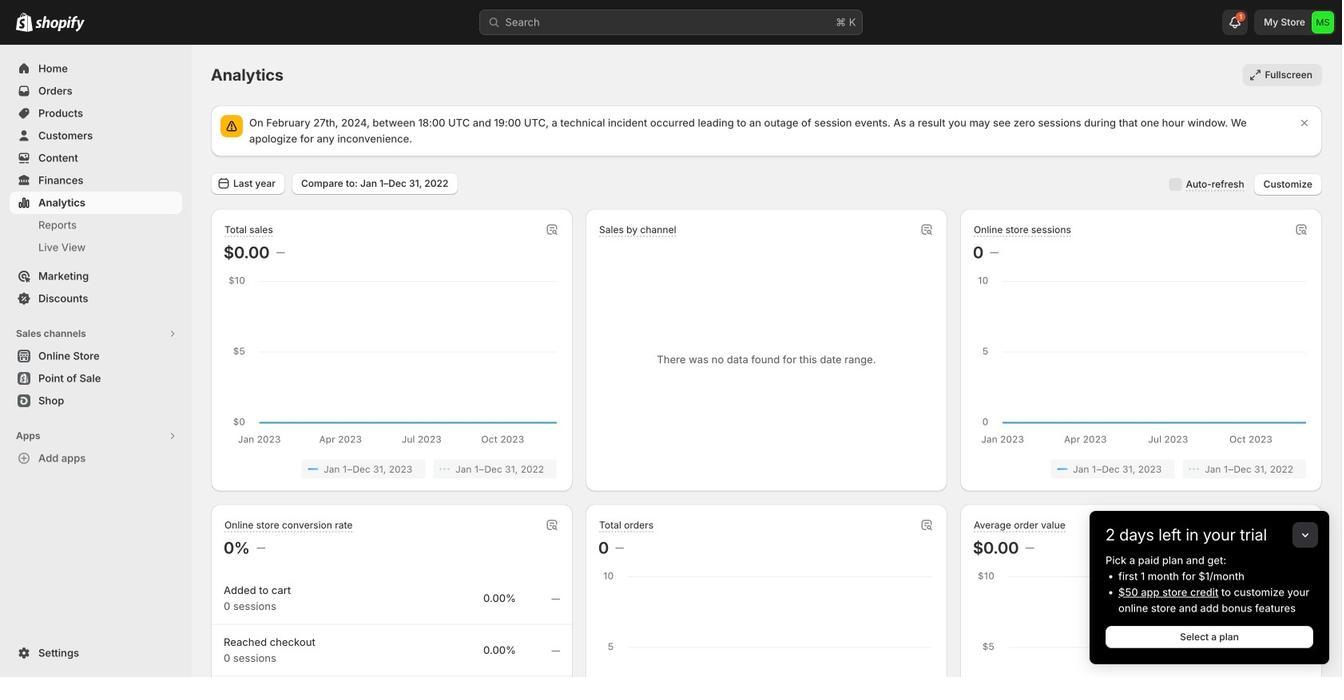 Task type: describe. For each thing, give the bounding box(es) containing it.
1 horizontal spatial shopify image
[[35, 16, 85, 32]]

0 horizontal spatial shopify image
[[16, 13, 33, 32]]



Task type: locate. For each thing, give the bounding box(es) containing it.
1 list from the left
[[227, 460, 557, 479]]

0 horizontal spatial list
[[227, 460, 557, 479]]

shopify image
[[16, 13, 33, 32], [35, 16, 85, 32]]

2 list from the left
[[977, 460, 1307, 479]]

my store image
[[1312, 11, 1335, 34]]

1 horizontal spatial list
[[977, 460, 1307, 479]]

list
[[227, 460, 557, 479], [977, 460, 1307, 479]]



Task type: vqa. For each thing, say whether or not it's contained in the screenshot.
1st list from right
yes



